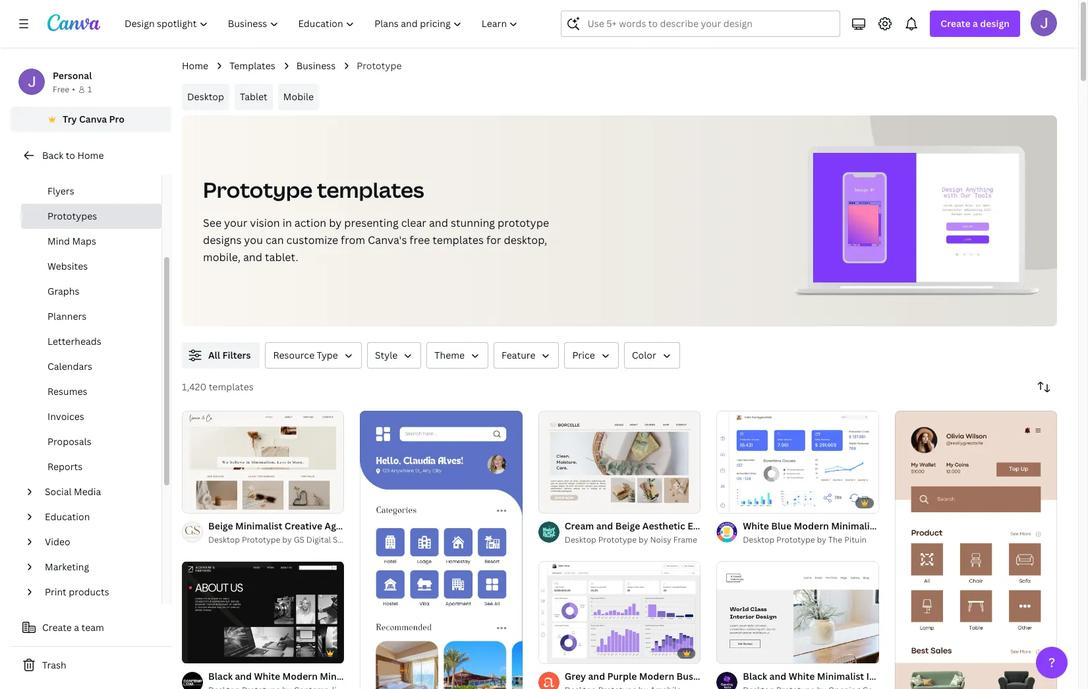 Task type: describe. For each thing, give the bounding box(es) containing it.
1 for 1 of 5
[[548, 498, 552, 507]]

try canva pro button
[[11, 107, 171, 132]]

vision
[[250, 216, 280, 230]]

digital
[[307, 534, 331, 546]]

beige minimalist creative agency website desktop prototype image
[[182, 411, 344, 513]]

tablet link
[[235, 84, 273, 110]]

pituin
[[845, 534, 867, 546]]

graphs link
[[21, 279, 162, 304]]

to
[[66, 149, 75, 162]]

print products link
[[40, 580, 154, 605]]

all
[[208, 349, 220, 361]]

marketing link
[[40, 555, 154, 580]]

prototype right the business link at left top
[[357, 59, 402, 72]]

in
[[283, 216, 292, 230]]

canva's
[[368, 233, 407, 247]]

5
[[565, 498, 570, 507]]

prototype for desktop prototype by noisy frame
[[599, 534, 637, 546]]

desktop prototype by the pituin
[[743, 534, 867, 546]]

templates inside see your vision in action by presenting clear and stunning prototype designs you can customize from canva's free templates for desktop, mobile, and tablet.
[[433, 233, 484, 247]]

theme
[[435, 349, 465, 361]]

resource type
[[273, 349, 338, 361]]

desktop for desktop prototype by noisy frame
[[565, 534, 597, 546]]

your
[[224, 216, 248, 230]]

cream and beige aesthetic elegant online portfolio shop desktop prototype image
[[539, 411, 701, 513]]

letterheads
[[47, 335, 101, 348]]

design
[[981, 17, 1010, 30]]

calendars link
[[21, 354, 162, 379]]

1,420
[[182, 380, 207, 393]]

mobile,
[[203, 250, 241, 264]]

desktop prototype by the pituin link
[[743, 534, 879, 547]]

see
[[203, 216, 222, 230]]

price
[[573, 349, 595, 361]]

of for 10
[[732, 649, 742, 658]]

websites link
[[21, 254, 162, 279]]

free
[[410, 233, 430, 247]]

desktop prototype by noisy frame link
[[565, 534, 701, 547]]

a for team
[[74, 621, 79, 634]]

by for desktop prototype by gs digital studio
[[282, 534, 292, 546]]

desktop prototype by gs digital studio
[[208, 534, 358, 546]]

a for design
[[973, 17, 979, 30]]

desktop link
[[182, 84, 229, 110]]

business for business cards
[[47, 160, 87, 172]]

media
[[74, 485, 101, 498]]

mind
[[47, 235, 70, 247]]

home link
[[182, 59, 208, 73]]

action
[[295, 216, 327, 230]]

frame
[[674, 534, 698, 546]]

calendars
[[47, 360, 92, 373]]

beige and brown minimalist online shop menu furniture mobile prototype image
[[895, 411, 1058, 689]]

reports link
[[21, 454, 162, 479]]

pro
[[109, 113, 125, 125]]

desktop for desktop prototype by the pituin
[[743, 534, 775, 546]]

flyers
[[47, 185, 74, 197]]

1 of 5
[[548, 498, 570, 507]]

create a design
[[941, 17, 1010, 30]]

mobile link
[[278, 84, 319, 110]]

color button
[[624, 342, 680, 369]]

prototype up vision at top left
[[203, 175, 313, 204]]

Sort by button
[[1031, 374, 1058, 400]]

personal
[[53, 69, 92, 82]]

jacob simon image
[[1031, 10, 1058, 36]]

color
[[632, 349, 657, 361]]

all filters
[[208, 349, 251, 361]]

1 vertical spatial home
[[77, 149, 104, 162]]

create a design button
[[931, 11, 1021, 37]]

mobile
[[283, 90, 314, 103]]

business cards
[[47, 160, 115, 172]]

you
[[244, 233, 263, 247]]

feature
[[502, 349, 536, 361]]

free •
[[53, 84, 75, 95]]

•
[[72, 84, 75, 95]]

cards
[[89, 160, 115, 172]]

1 of 10 link
[[717, 561, 879, 664]]

planners link
[[21, 304, 162, 329]]

invoices
[[47, 410, 84, 423]]

trash
[[42, 659, 66, 671]]

mind maps link
[[21, 229, 162, 254]]

back to home
[[42, 149, 104, 162]]

1,420 templates
[[182, 380, 254, 393]]

canva
[[79, 113, 107, 125]]

top level navigation element
[[116, 11, 530, 37]]

graphs
[[47, 285, 79, 297]]



Task type: vqa. For each thing, say whether or not it's contained in the screenshot.
You'D
no



Task type: locate. For each thing, give the bounding box(es) containing it.
1 for 1 of 10
[[726, 649, 730, 658]]

0 horizontal spatial and
[[243, 250, 262, 264]]

1 horizontal spatial home
[[182, 59, 208, 72]]

by for desktop prototype by noisy frame
[[639, 534, 649, 546]]

style
[[375, 349, 398, 361]]

designs
[[203, 233, 242, 247]]

and down the you
[[243, 250, 262, 264]]

letterheads link
[[21, 329, 162, 354]]

planners
[[47, 310, 87, 322]]

0 vertical spatial of
[[554, 498, 563, 507]]

type
[[317, 349, 338, 361]]

0 vertical spatial create
[[941, 17, 971, 30]]

prototype for desktop prototype by gs digital studio
[[242, 534, 281, 546]]

desktop for desktop prototype by gs digital studio
[[208, 534, 240, 546]]

0 vertical spatial business
[[297, 59, 336, 72]]

1 left 10
[[726, 649, 730, 658]]

by left "gs"
[[282, 534, 292, 546]]

1 vertical spatial 1
[[548, 498, 552, 507]]

0 vertical spatial home
[[182, 59, 208, 72]]

tablet.
[[265, 250, 299, 264]]

white blue modern minimalist manufacture production dashboard website desktop prototype image
[[717, 411, 879, 513]]

trash link
[[11, 652, 171, 679]]

1 horizontal spatial a
[[973, 17, 979, 30]]

0 horizontal spatial of
[[554, 498, 563, 507]]

social
[[45, 485, 72, 498]]

a inside create a team button
[[74, 621, 79, 634]]

prototype left the at the right bottom
[[777, 534, 815, 546]]

filters
[[223, 349, 251, 361]]

2 horizontal spatial templates
[[433, 233, 484, 247]]

business
[[297, 59, 336, 72], [47, 160, 87, 172]]

1 horizontal spatial templates
[[317, 175, 424, 204]]

resumes link
[[21, 379, 162, 404]]

business for business
[[297, 59, 336, 72]]

proposals link
[[21, 429, 162, 454]]

1 left the 5
[[548, 498, 552, 507]]

create inside dropdown button
[[941, 17, 971, 30]]

0 horizontal spatial a
[[74, 621, 79, 634]]

home
[[182, 59, 208, 72], [77, 149, 104, 162]]

clear
[[401, 216, 427, 230]]

1 vertical spatial of
[[732, 649, 742, 658]]

video link
[[40, 530, 154, 555]]

2 vertical spatial 1
[[726, 649, 730, 658]]

prototype left noisy
[[599, 534, 637, 546]]

websites
[[47, 260, 88, 272]]

see your vision in action by presenting clear and stunning prototype designs you can customize from canva's free templates for desktop, mobile, and tablet.
[[203, 216, 549, 264]]

create a team
[[42, 621, 104, 634]]

mind maps
[[47, 235, 96, 247]]

by left the at the right bottom
[[817, 534, 827, 546]]

1
[[88, 84, 92, 95], [548, 498, 552, 507], [726, 649, 730, 658]]

tablet
[[240, 90, 268, 103]]

products
[[69, 586, 109, 598]]

style button
[[367, 342, 422, 369]]

by for desktop prototype by the pituin
[[817, 534, 827, 546]]

from
[[341, 233, 365, 247]]

1 for 1
[[88, 84, 92, 95]]

invoices link
[[21, 404, 162, 429]]

maps
[[72, 235, 96, 247]]

1 vertical spatial templates
[[433, 233, 484, 247]]

marketing
[[45, 561, 89, 573]]

1 horizontal spatial of
[[732, 649, 742, 658]]

back
[[42, 149, 63, 162]]

create down print
[[42, 621, 72, 634]]

proposals
[[47, 435, 91, 448]]

desktop,
[[504, 233, 548, 247]]

flyers link
[[21, 179, 162, 204]]

all filters button
[[182, 342, 260, 369]]

team
[[81, 621, 104, 634]]

video
[[45, 535, 70, 548]]

price button
[[565, 342, 619, 369]]

blue clean modern hotel booking mobile prototype image
[[360, 411, 523, 689]]

create for create a team
[[42, 621, 72, 634]]

social media link
[[40, 479, 154, 504]]

10
[[744, 649, 752, 658]]

noisy
[[651, 534, 672, 546]]

2 horizontal spatial 1
[[726, 649, 730, 658]]

None search field
[[561, 11, 841, 37]]

desktop prototype by gs digital studio link
[[208, 534, 358, 547]]

social media
[[45, 485, 101, 498]]

templates up presenting
[[317, 175, 424, 204]]

templates down stunning
[[433, 233, 484, 247]]

create a team button
[[11, 615, 171, 641]]

by
[[329, 216, 342, 230], [282, 534, 292, 546], [639, 534, 649, 546], [817, 534, 827, 546]]

1 horizontal spatial create
[[941, 17, 971, 30]]

grey and purple modern business dashboard app desktop prototype image
[[539, 562, 701, 663]]

templates for prototype templates
[[317, 175, 424, 204]]

of for 5
[[554, 498, 563, 507]]

prototype
[[498, 216, 549, 230]]

prototypes
[[47, 210, 97, 222]]

theme button
[[427, 342, 489, 369]]

presenting
[[344, 216, 399, 230]]

for
[[487, 233, 501, 247]]

0 vertical spatial a
[[973, 17, 979, 30]]

templates
[[230, 59, 275, 72]]

desktop prototype by noisy frame
[[565, 534, 698, 546]]

by left noisy
[[639, 534, 649, 546]]

0 vertical spatial 1
[[88, 84, 92, 95]]

create inside button
[[42, 621, 72, 634]]

education link
[[40, 504, 154, 530]]

free
[[53, 84, 69, 95]]

by up from at left
[[329, 216, 342, 230]]

by inside see your vision in action by presenting clear and stunning prototype designs you can customize from canva's free templates for desktop, mobile, and tablet.
[[329, 216, 342, 230]]

print
[[45, 586, 67, 598]]

0 horizontal spatial templates
[[209, 380, 254, 393]]

create for create a design
[[941, 17, 971, 30]]

0 horizontal spatial business
[[47, 160, 87, 172]]

1 horizontal spatial business
[[297, 59, 336, 72]]

1 vertical spatial create
[[42, 621, 72, 634]]

and
[[429, 216, 448, 230], [243, 250, 262, 264]]

1 horizontal spatial 1
[[548, 498, 552, 507]]

try
[[63, 113, 77, 125]]

1 horizontal spatial and
[[429, 216, 448, 230]]

black and white modern minimalist creative portfolio about us page website design prototype image
[[182, 562, 344, 663]]

reports
[[47, 460, 83, 473]]

1 inside 1 of 10 link
[[726, 649, 730, 658]]

prototype
[[357, 59, 402, 72], [203, 175, 313, 204], [242, 534, 281, 546], [599, 534, 637, 546], [777, 534, 815, 546]]

of left the 5
[[554, 498, 563, 507]]

and right 'clear'
[[429, 216, 448, 230]]

resource
[[273, 349, 315, 361]]

0 vertical spatial and
[[429, 216, 448, 230]]

1 vertical spatial a
[[74, 621, 79, 634]]

customize
[[287, 233, 338, 247]]

prototype for desktop prototype by the pituin
[[777, 534, 815, 546]]

a left team
[[74, 621, 79, 634]]

black and white minimalist interior company desktop prototype image
[[717, 562, 879, 663]]

Search search field
[[588, 11, 832, 36]]

the
[[829, 534, 843, 546]]

0 horizontal spatial 1
[[88, 84, 92, 95]]

1 inside 1 of 5 link
[[548, 498, 552, 507]]

templates down all filters
[[209, 380, 254, 393]]

templates for 1,420 templates
[[209, 380, 254, 393]]

1 right •
[[88, 84, 92, 95]]

0 vertical spatial templates
[[317, 175, 424, 204]]

0 horizontal spatial create
[[42, 621, 72, 634]]

of left 10
[[732, 649, 742, 658]]

desktop
[[187, 90, 224, 103], [208, 534, 240, 546], [565, 534, 597, 546], [743, 534, 775, 546]]

gs
[[294, 534, 305, 546]]

1 vertical spatial business
[[47, 160, 87, 172]]

create left 'design'
[[941, 17, 971, 30]]

1 vertical spatial and
[[243, 250, 262, 264]]

prototype templates image
[[776, 115, 1058, 326], [814, 153, 1020, 282]]

0 horizontal spatial home
[[77, 149, 104, 162]]

back to home link
[[11, 142, 171, 169]]

a inside create a design dropdown button
[[973, 17, 979, 30]]

prototype left "gs"
[[242, 534, 281, 546]]

feature button
[[494, 342, 559, 369]]

2 vertical spatial templates
[[209, 380, 254, 393]]

business link
[[297, 59, 336, 73]]

templates link
[[230, 59, 275, 73]]

print products
[[45, 586, 109, 598]]

a left 'design'
[[973, 17, 979, 30]]



